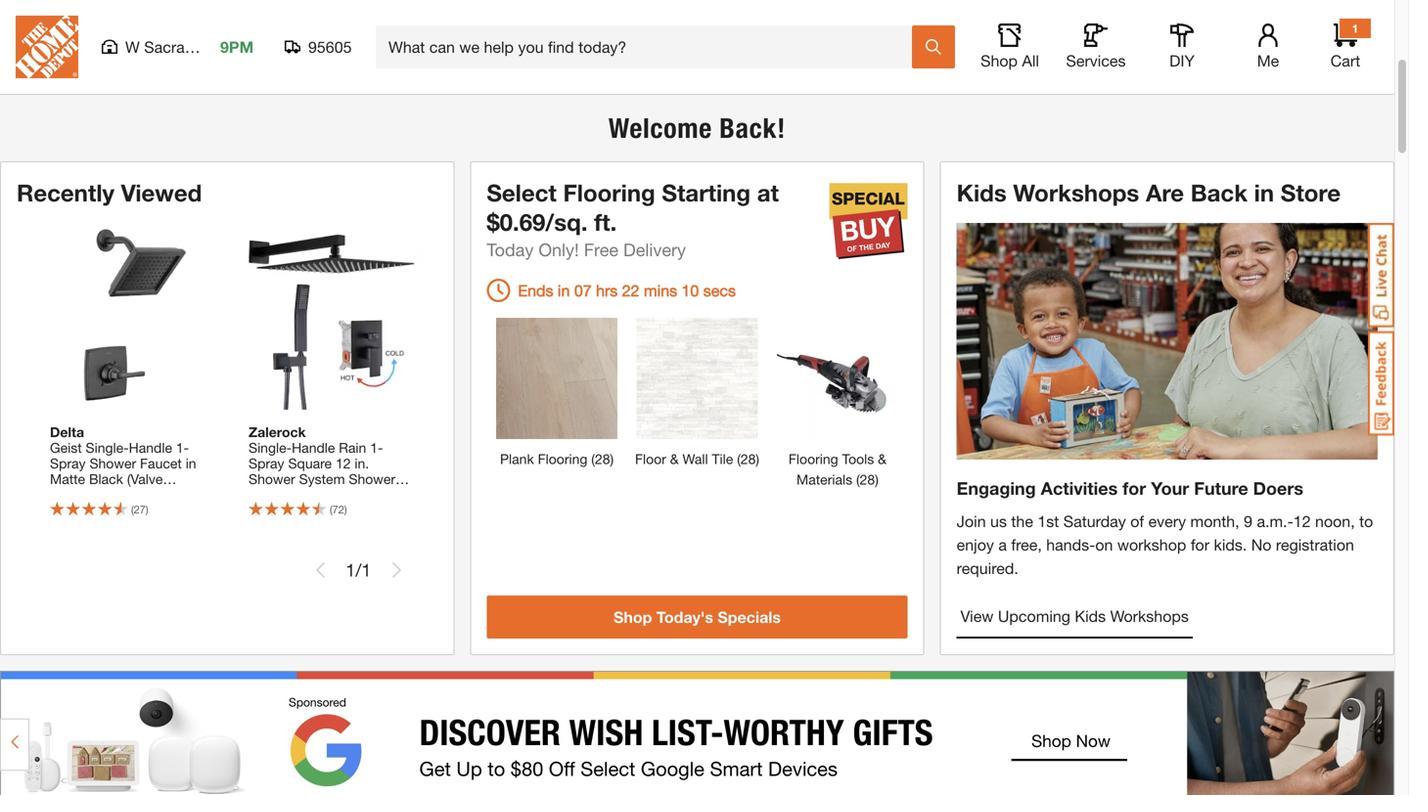 Task type: describe. For each thing, give the bounding box(es) containing it.
/ for 5
[[1329, 75, 1334, 96]]

1 / 5
[[1319, 75, 1344, 96]]

spray for geist
[[50, 456, 86, 472]]

floor & wall tile product image image
[[637, 318, 758, 440]]

of
[[1131, 513, 1145, 531]]

2 horizontal spatial shower
[[349, 471, 396, 488]]

recently
[[17, 179, 115, 207]]

me button
[[1238, 23, 1300, 70]]

in inside the zalerock single-handle rain 1- spray square 12 in. shower system shower faucet head with handheld in black (valve included)
[[312, 503, 322, 519]]

2 horizontal spatial 28
[[860, 472, 875, 488]]

every
[[1149, 513, 1187, 531]]

welcome back!
[[609, 112, 786, 145]]

zalerock single-handle rain 1- spray square 12 in. shower system shower faucet head with handheld in black (valve included)
[[249, 424, 400, 535]]

) right the tile
[[756, 451, 760, 467]]

) for ( 27 )
[[146, 504, 148, 516]]

required.
[[957, 560, 1019, 578]]

the
[[1012, 513, 1034, 531]]

wall
[[683, 451, 708, 467]]

doers
[[1254, 478, 1304, 499]]

(valve inside the zalerock single-handle rain 1- spray square 12 in. shower system shower faucet head with handheld in black (valve included)
[[364, 503, 400, 519]]

single- inside the delta geist single-handle 1- spray shower faucet in matte black (valve included)
[[86, 440, 129, 456]]

black inside the zalerock single-handle rain 1- spray square 12 in. shower system shower faucet head with handheld in black (valve included)
[[326, 503, 360, 519]]

sacramento
[[144, 38, 229, 56]]

services
[[1067, 51, 1126, 70]]

enjoy
[[957, 536, 995, 555]]

a
[[999, 536, 1007, 555]]

flooring inside "flooring tools & materials"
[[789, 451, 839, 467]]

handheld
[[249, 503, 308, 519]]

secs
[[704, 281, 736, 300]]

back
[[1191, 179, 1248, 207]]

special buy logo image
[[830, 182, 908, 260]]

/ for 1
[[356, 560, 362, 581]]

select
[[487, 179, 557, 207]]

1st
[[1038, 513, 1060, 531]]

shop all
[[981, 51, 1040, 70]]

engaging activities for your future doers
[[957, 478, 1304, 499]]

ends in 07 hrs 22 mins 10 secs
[[518, 281, 736, 300]]

handle inside the zalerock single-handle rain 1- spray square 12 in. shower system shower faucet head with handheld in black (valve included)
[[292, 440, 335, 456]]

( 72 )
[[330, 504, 347, 516]]

1 & from the left
[[670, 451, 679, 467]]

(valve inside the delta geist single-handle 1- spray shower faucet in matte black (valve included)
[[127, 471, 163, 488]]

the home depot logo image
[[16, 16, 78, 78]]

future
[[1195, 478, 1249, 499]]

$0.69/sq.
[[487, 208, 588, 236]]

1 / 1
[[346, 560, 371, 581]]

12 inside join us the 1st saturday of every month, 9 a.m.-12 noon, to enjoy a free, hands-on workshop for kids. no registration required.
[[1294, 513, 1312, 531]]

ft.
[[594, 208, 617, 236]]

faucet inside the delta geist single-handle 1- spray shower faucet in matte black (valve included)
[[140, 456, 182, 472]]

join us the 1st saturday of every month, 9 a.m.-12 noon, to enjoy a free, hands-on workshop for kids. no registration required.
[[957, 513, 1374, 578]]

cart
[[1331, 51, 1361, 70]]

engaging
[[957, 478, 1036, 499]]

plank flooring product image image
[[496, 318, 618, 440]]

view upcoming kids workshops
[[961, 608, 1189, 626]]

month,
[[1191, 513, 1240, 531]]

w
[[125, 38, 140, 56]]

ends
[[518, 281, 554, 300]]

1 vertical spatial workshops
[[1111, 608, 1189, 626]]

95605
[[308, 38, 352, 56]]

72
[[333, 504, 345, 516]]

matte
[[50, 471, 85, 488]]

plank flooring ( 28 )
[[500, 451, 614, 467]]

plank
[[500, 451, 534, 467]]

( for ( 28 )
[[857, 472, 860, 488]]

0 vertical spatial workshops
[[1014, 179, 1140, 207]]

( 27 )
[[131, 504, 148, 516]]

saturday
[[1064, 513, 1127, 531]]

( 28 )
[[853, 472, 879, 488]]

floor
[[635, 451, 667, 467]]

27
[[134, 504, 146, 516]]

tile
[[712, 451, 734, 467]]

workshop
[[1118, 536, 1187, 555]]

kids.
[[1215, 536, 1248, 555]]

kids workshops are back in store
[[957, 179, 1341, 207]]

select flooring starting at $0.69/sq. ft. today only! free delivery
[[487, 179, 779, 260]]

store
[[1281, 179, 1341, 207]]

shop today's specials link
[[487, 596, 908, 639]]

flooring tools & materials
[[789, 451, 887, 488]]

upcoming
[[999, 608, 1071, 626]]

5
[[1334, 75, 1344, 96]]

1 horizontal spatial 28
[[741, 451, 756, 467]]

1 left 5
[[1319, 75, 1329, 96]]

in inside the delta geist single-handle 1- spray shower faucet in matte black (valve included)
[[186, 456, 196, 472]]

10
[[682, 281, 699, 300]]

hands-
[[1047, 536, 1096, 555]]

with
[[331, 487, 356, 503]]

1- for in.
[[370, 440, 383, 456]]

view upcoming kids workshops link
[[957, 596, 1193, 639]]

services button
[[1065, 23, 1128, 70]]

system
[[299, 471, 345, 488]]

this is the first slide image
[[1285, 78, 1301, 94]]

& inside "flooring tools & materials"
[[878, 451, 887, 467]]

viewed
[[121, 179, 202, 207]]

12 inside the zalerock single-handle rain 1- spray square 12 in. shower system shower faucet head with handheld in black (valve included)
[[336, 456, 351, 472]]

to
[[1360, 513, 1374, 531]]

9
[[1244, 513, 1253, 531]]

( left floor
[[592, 451, 595, 467]]

are
[[1146, 179, 1185, 207]]

zalerock
[[249, 424, 306, 441]]

live chat image
[[1369, 223, 1395, 328]]

flooring for )
[[538, 451, 588, 467]]

1 right this is the first slide image
[[346, 560, 356, 581]]



Task type: locate. For each thing, give the bounding box(es) containing it.
feedback link image
[[1369, 331, 1395, 437]]

) down with
[[345, 504, 347, 516]]

flooring inside select flooring starting at $0.69/sq. ft. today only! free delivery
[[563, 179, 656, 207]]

free delivery
[[584, 239, 686, 260]]

1 horizontal spatial spray
[[249, 456, 284, 472]]

12 left in.
[[336, 456, 351, 472]]

1- left the zalerock
[[176, 440, 189, 456]]

1 horizontal spatial shower
[[249, 471, 295, 488]]

1
[[1353, 22, 1359, 35], [1319, 75, 1329, 96], [346, 560, 356, 581], [362, 560, 371, 581]]

handle up ( 27 )
[[129, 440, 172, 456]]

2 spray from the left
[[249, 456, 284, 472]]

1 horizontal spatial faucet
[[249, 487, 291, 503]]

1 horizontal spatial included)
[[249, 518, 305, 535]]

2 & from the left
[[878, 451, 887, 467]]

( for ( 72 )
[[330, 504, 333, 516]]

) for ( 72 )
[[345, 504, 347, 516]]

flooring up materials
[[789, 451, 839, 467]]

1 handle from the left
[[129, 440, 172, 456]]

shower
[[90, 456, 136, 472], [249, 471, 295, 488], [349, 471, 396, 488]]

0 vertical spatial kids
[[957, 179, 1007, 207]]

flooring right plank
[[538, 451, 588, 467]]

geist single-handle 1-spray shower faucet in matte black (valve included) image
[[40, 227, 223, 410]]

( down the delta geist single-handle 1- spray shower faucet in matte black (valve included) on the bottom left of page
[[131, 504, 134, 516]]

shower right matte
[[90, 456, 136, 472]]

handle inside the delta geist single-handle 1- spray shower faucet in matte black (valve included)
[[129, 440, 172, 456]]

this is the first slide image
[[313, 563, 328, 579]]

all
[[1023, 51, 1040, 70]]

0 horizontal spatial included)
[[50, 487, 106, 503]]

single- inside the zalerock single-handle rain 1- spray square 12 in. shower system shower faucet head with handheld in black (valve included)
[[249, 440, 292, 456]]

1 spray from the left
[[50, 456, 86, 472]]

handle
[[129, 440, 172, 456], [292, 440, 335, 456]]

flooring for $0.69/sq.
[[563, 179, 656, 207]]

1 vertical spatial 12
[[1294, 513, 1312, 531]]

) down the delta geist single-handle 1- spray shower faucet in matte black (valve included) on the bottom left of page
[[146, 504, 148, 516]]

next slide image
[[1362, 78, 1378, 94]]

0 horizontal spatial 12
[[336, 456, 351, 472]]

tools
[[843, 451, 875, 467]]

cart 1
[[1331, 22, 1361, 70]]

join
[[957, 513, 986, 531]]

kids workshops image
[[957, 223, 1379, 460]]

1 vertical spatial black
[[326, 503, 360, 519]]

1 inside cart 1
[[1353, 22, 1359, 35]]

faucet left the head
[[249, 487, 291, 503]]

no
[[1252, 536, 1272, 555]]

1 horizontal spatial /
[[1329, 75, 1334, 96]]

flooring up ft.
[[563, 179, 656, 207]]

1 vertical spatial faucet
[[249, 487, 291, 503]]

1 left this is the last slide icon
[[362, 560, 371, 581]]

0 horizontal spatial black
[[89, 471, 123, 488]]

included) down the head
[[249, 518, 305, 535]]

recently viewed
[[17, 179, 202, 207]]

( for ( 27 )
[[131, 504, 134, 516]]

1 horizontal spatial 1-
[[370, 440, 383, 456]]

mins
[[644, 281, 678, 300]]

0 horizontal spatial spray
[[50, 456, 86, 472]]

12
[[336, 456, 351, 472], [1294, 513, 1312, 531]]

28 down tools at the right bottom of page
[[860, 472, 875, 488]]

9pm
[[220, 38, 254, 56]]

1 vertical spatial (valve
[[364, 503, 400, 519]]

diy
[[1170, 51, 1195, 70]]

included)
[[50, 487, 106, 503], [249, 518, 305, 535]]

0 horizontal spatial handle
[[129, 440, 172, 456]]

12 up registration
[[1294, 513, 1312, 531]]

your
[[1152, 478, 1190, 499]]

1 vertical spatial kids
[[1075, 608, 1106, 626]]

for inside join us the 1st saturday of every month, 9 a.m.-12 noon, to enjoy a free, hands-on workshop for kids. no registration required.
[[1191, 536, 1210, 555]]

handle up system
[[292, 440, 335, 456]]

28
[[595, 451, 610, 467], [741, 451, 756, 467], [860, 472, 875, 488]]

&
[[670, 451, 679, 467], [878, 451, 887, 467]]

welcome
[[609, 112, 713, 145]]

1- inside the zalerock single-handle rain 1- spray square 12 in. shower system shower faucet head with handheld in black (valve included)
[[370, 440, 383, 456]]

w sacramento 9pm
[[125, 38, 254, 56]]

black inside the delta geist single-handle 1- spray shower faucet in matte black (valve included)
[[89, 471, 123, 488]]

faucet inside the zalerock single-handle rain 1- spray square 12 in. shower system shower faucet head with handheld in black (valve included)
[[249, 487, 291, 503]]

included) inside the zalerock single-handle rain 1- spray square 12 in. shower system shower faucet head with handheld in black (valve included)
[[249, 518, 305, 535]]

0 horizontal spatial 28
[[595, 451, 610, 467]]

& left wall
[[670, 451, 679, 467]]

single-
[[86, 440, 129, 456], [249, 440, 292, 456]]

What can we help you find today? search field
[[389, 26, 911, 68]]

head
[[294, 487, 327, 503]]

0 horizontal spatial /
[[356, 560, 362, 581]]

1 vertical spatial included)
[[249, 518, 305, 535]]

1 1- from the left
[[176, 440, 189, 456]]

0 horizontal spatial for
[[1123, 478, 1147, 499]]

0 vertical spatial /
[[1329, 75, 1334, 96]]

0 vertical spatial black
[[89, 471, 123, 488]]

28 right the tile
[[741, 451, 756, 467]]

1 up the 'cart'
[[1353, 22, 1359, 35]]

me
[[1258, 51, 1280, 70]]

materials
[[797, 472, 853, 488]]

a.m.-
[[1258, 513, 1294, 531]]

view
[[961, 608, 994, 626]]

(valve up ( 27 )
[[127, 471, 163, 488]]

spray down delta
[[50, 456, 86, 472]]

0 horizontal spatial 1-
[[176, 440, 189, 456]]

shop all button
[[979, 23, 1042, 70]]

1 horizontal spatial for
[[1191, 536, 1210, 555]]

) for ( 28 )
[[875, 472, 879, 488]]

95605 button
[[285, 37, 352, 57]]

geist
[[50, 440, 82, 456]]

/ down the 'cart'
[[1329, 75, 1334, 96]]

1 horizontal spatial (valve
[[364, 503, 400, 519]]

shower down rain
[[349, 471, 396, 488]]

us
[[991, 513, 1007, 531]]

delta
[[50, 424, 84, 441]]

(valve
[[127, 471, 163, 488], [364, 503, 400, 519]]

0 horizontal spatial shower
[[90, 456, 136, 472]]

workshops down workshop on the bottom
[[1111, 608, 1189, 626]]

( right the tile
[[737, 451, 741, 467]]

) left floor
[[610, 451, 614, 467]]

1 single- from the left
[[86, 440, 129, 456]]

included) inside the delta geist single-handle 1- spray shower faucet in matte black (valve included)
[[50, 487, 106, 503]]

delta geist single-handle 1- spray shower faucet in matte black (valve included)
[[50, 424, 196, 503]]

( down tools at the right bottom of page
[[857, 472, 860, 488]]

shower up handheld
[[249, 471, 295, 488]]

1 horizontal spatial black
[[326, 503, 360, 519]]

0 horizontal spatial kids
[[957, 179, 1007, 207]]

registration
[[1277, 536, 1355, 555]]

faucet up the "27"
[[140, 456, 182, 472]]

activities
[[1041, 478, 1118, 499]]

flooring tools & materials product image image
[[777, 318, 899, 440]]

for
[[1123, 478, 1147, 499], [1191, 536, 1210, 555]]

included) down "geist"
[[50, 487, 106, 503]]

0 horizontal spatial single-
[[86, 440, 129, 456]]

(valve right with
[[364, 503, 400, 519]]

1 vertical spatial /
[[356, 560, 362, 581]]

for down month,
[[1191, 536, 1210, 555]]

back!
[[720, 112, 786, 145]]

single-handle rain 1-spray square 12 in. shower system shower faucet head with handheld in black (valve included) image
[[239, 227, 422, 410]]

flooring
[[563, 179, 656, 207], [538, 451, 588, 467], [789, 451, 839, 467]]

in.
[[355, 456, 369, 472]]

starting
[[662, 179, 751, 207]]

/ left this is the last slide icon
[[356, 560, 362, 581]]

img for put a bow on tool gifting up to 45% off select tools & tool accessories image
[[0, 0, 1395, 61]]

2 single- from the left
[[249, 440, 292, 456]]

noon,
[[1316, 513, 1356, 531]]

rain
[[339, 440, 366, 456]]

0 vertical spatial included)
[[50, 487, 106, 503]]

spray
[[50, 456, 86, 472], [249, 456, 284, 472]]

0 horizontal spatial &
[[670, 451, 679, 467]]

diy button
[[1151, 23, 1214, 70]]

( down with
[[330, 504, 333, 516]]

hrs
[[596, 281, 618, 300]]

spray for single-
[[249, 456, 284, 472]]

1 horizontal spatial kids
[[1075, 608, 1106, 626]]

spray down the zalerock
[[249, 456, 284, 472]]

28 left floor
[[595, 451, 610, 467]]

0 vertical spatial (valve
[[127, 471, 163, 488]]

faucet
[[140, 456, 182, 472], [249, 487, 291, 503]]

) right materials
[[875, 472, 879, 488]]

1- for in
[[176, 440, 189, 456]]

1 vertical spatial for
[[1191, 536, 1210, 555]]

0 vertical spatial faucet
[[140, 456, 182, 472]]

spray inside the delta geist single-handle 1- spray shower faucet in matte black (valve included)
[[50, 456, 86, 472]]

& right tools at the right bottom of page
[[878, 451, 887, 467]]

for up of
[[1123, 478, 1147, 499]]

shower inside the delta geist single-handle 1- spray shower faucet in matte black (valve included)
[[90, 456, 136, 472]]

07
[[575, 281, 592, 300]]

2 1- from the left
[[370, 440, 383, 456]]

1 horizontal spatial &
[[878, 451, 887, 467]]

at
[[758, 179, 779, 207]]

spray inside the zalerock single-handle rain 1- spray square 12 in. shower system shower faucet head with handheld in black (valve included)
[[249, 456, 284, 472]]

today only!
[[487, 239, 579, 260]]

0 horizontal spatial faucet
[[140, 456, 182, 472]]

1- inside the delta geist single-handle 1- spray shower faucet in matte black (valve included)
[[176, 440, 189, 456]]

free,
[[1012, 536, 1042, 555]]

on
[[1096, 536, 1114, 555]]

1- right in.
[[370, 440, 383, 456]]

shop today's specials
[[614, 609, 781, 627]]

1 horizontal spatial handle
[[292, 440, 335, 456]]

1 horizontal spatial single-
[[249, 440, 292, 456]]

this is the last slide image
[[389, 563, 405, 579]]

0 vertical spatial 12
[[336, 456, 351, 472]]

22
[[622, 281, 640, 300]]

1 horizontal spatial 12
[[1294, 513, 1312, 531]]

0 horizontal spatial (valve
[[127, 471, 163, 488]]

shop
[[981, 51, 1018, 70]]

workshops left are
[[1014, 179, 1140, 207]]

in
[[1255, 179, 1275, 207], [558, 281, 570, 300], [186, 456, 196, 472], [312, 503, 322, 519]]

0 vertical spatial for
[[1123, 478, 1147, 499]]

2 handle from the left
[[292, 440, 335, 456]]

1-
[[176, 440, 189, 456], [370, 440, 383, 456]]

square
[[288, 456, 332, 472]]



Task type: vqa. For each thing, say whether or not it's contained in the screenshot.
"Control,"
no



